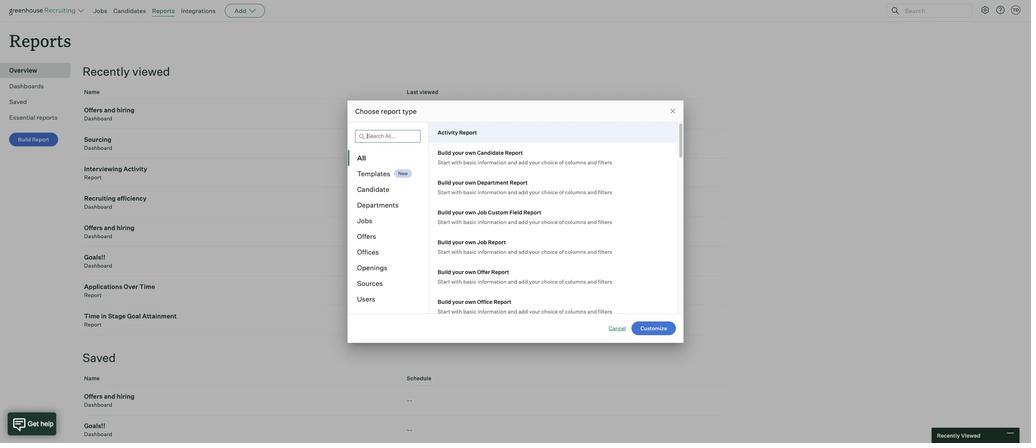 Task type: describe. For each thing, give the bounding box(es) containing it.
0 vertical spatial jobs
[[93, 7, 107, 15]]

build report
[[18, 136, 49, 143]]

offers and hiring dashboard for recently viewed
[[84, 106, 135, 122]]

offer
[[477, 269, 490, 275]]

basic for candidate
[[463, 159, 477, 165]]

of inside the build your own job custom field report start with basic information and add your choice of columns and filters
[[559, 219, 564, 225]]

with for build your own candidate report start with basic information and add your choice of columns and filters
[[452, 159, 462, 165]]

applications over time report
[[84, 283, 155, 298]]

job for custom
[[477, 209, 487, 216]]

own for build your own office report
[[465, 299, 476, 305]]

offers for today, 10:16 am
[[84, 106, 103, 114]]

time inside the time in stage goal attainment report
[[84, 313, 100, 320]]

choose report type
[[355, 107, 417, 115]]

custom
[[488, 209, 509, 216]]

2 today, from the top
[[407, 140, 426, 147]]

3 today, from the top
[[407, 169, 426, 177]]

today, 8:24 am for offers and hiring
[[407, 228, 453, 236]]

9:10
[[428, 140, 440, 147]]

report inside interviewing activity report
[[84, 174, 102, 181]]

last viewed
[[407, 89, 439, 95]]

overview
[[9, 67, 37, 74]]

office
[[477, 299, 493, 305]]

interviewing activity report
[[84, 165, 147, 181]]

add inside the build your own job custom field report start with basic information and add your choice of columns and filters
[[519, 219, 528, 225]]

goal
[[127, 313, 141, 320]]

greenhouse recruiting image
[[9, 6, 78, 15]]

hiring for recently viewed
[[117, 106, 135, 114]]

applications
[[84, 283, 122, 291]]

build your own department report start with basic information and add your choice of columns and filters
[[438, 179, 613, 195]]

today, 8:24 am for goals!!
[[407, 257, 453, 265]]

field
[[510, 209, 523, 216]]

build for build your own job custom field report start with basic information and add your choice of columns and filters
[[438, 209, 451, 216]]

name for recently viewed
[[84, 89, 100, 95]]

candidates
[[113, 7, 146, 15]]

recently for recently viewed
[[83, 64, 130, 78]]

essential reports link
[[9, 113, 67, 122]]

cancel
[[609, 325, 626, 331]]

recently for recently viewed
[[937, 432, 960, 439]]

start for build your own candidate report start with basic information and add your choice of columns and filters
[[438, 159, 450, 165]]

of for build your own office report
[[559, 308, 564, 315]]

filters for build your own office report start with basic information and add your choice of columns and filters
[[598, 308, 613, 315]]

of for build your own job report
[[559, 248, 564, 255]]

filters for build your own department report start with basic information and add your choice of columns and filters
[[598, 189, 613, 195]]

offices
[[357, 248, 379, 256]]

sourcing dashboard
[[84, 136, 112, 151]]

reports link
[[152, 7, 175, 15]]

basic for offer
[[463, 278, 477, 285]]

build for build report
[[18, 136, 31, 143]]

openings
[[357, 263, 388, 272]]

choice for build your own offer report
[[542, 278, 558, 285]]

over
[[124, 283, 138, 291]]

overview link
[[9, 66, 67, 75]]

10:16
[[428, 110, 442, 118]]

customize button
[[632, 321, 676, 335]]

4 dashboard from the top
[[84, 233, 112, 240]]

report inside build your own job report start with basic information and add your choice of columns and filters
[[488, 239, 506, 245]]

7 today, from the top
[[407, 287, 426, 295]]

departments
[[357, 201, 399, 209]]

4 today, from the top
[[407, 199, 426, 206]]

dashboards link
[[9, 82, 67, 91]]

8:11
[[428, 287, 438, 295]]

reports
[[37, 114, 58, 121]]

saved link
[[9, 97, 67, 106]]

columns for build your own office report start with basic information and add your choice of columns and filters
[[565, 308, 587, 315]]

hiring for saved
[[117, 393, 135, 401]]

add
[[235, 7, 246, 15]]

report inside the build your own job custom field report start with basic information and add your choice of columns and filters
[[524, 209, 542, 216]]

information for job
[[478, 248, 507, 255]]

with for build your own office report start with basic information and add your choice of columns and filters
[[452, 308, 462, 315]]

last
[[407, 89, 419, 95]]

all
[[357, 154, 366, 162]]

recently viewed
[[937, 432, 981, 439]]

schedule
[[407, 375, 432, 382]]

choice inside the build your own job custom field report start with basic information and add your choice of columns and filters
[[542, 219, 558, 225]]

2 offers and hiring dashboard from the top
[[84, 224, 135, 240]]

offers for --
[[84, 393, 103, 401]]

build for build your own candidate report start with basic information and add your choice of columns and filters
[[438, 149, 451, 156]]

columns for build your own candidate report start with basic information and add your choice of columns and filters
[[565, 159, 587, 165]]

sources
[[357, 279, 383, 287]]

information for office
[[478, 308, 507, 315]]

interviewing
[[84, 165, 122, 173]]

users
[[357, 295, 376, 303]]

goals!! dashboard for --
[[84, 422, 112, 438]]

8:24 for goals!!
[[428, 257, 441, 265]]

viewed for last viewed
[[420, 89, 439, 95]]

choice for build your own candidate report
[[542, 159, 558, 165]]

add for build your own candidate report
[[519, 159, 528, 165]]

Search All... text field
[[355, 130, 421, 142]]

time inside applications over time report
[[139, 283, 155, 291]]

report inside the build your own offer report start with basic information and add your choice of columns and filters
[[491, 269, 509, 275]]

stage
[[108, 313, 126, 320]]

report inside applications over time report
[[84, 292, 102, 298]]

goals!! for -
[[84, 422, 105, 430]]

1 today, from the top
[[407, 110, 426, 118]]

0 vertical spatial reports
[[152, 7, 175, 15]]

5 dashboard from the top
[[84, 262, 112, 269]]

choose
[[355, 107, 380, 115]]

own for build your own offer report
[[465, 269, 476, 275]]

choice for build your own department report
[[542, 189, 558, 195]]

attainment
[[142, 313, 177, 320]]

saved inside saved link
[[9, 98, 27, 106]]

dashboard inside recruiting efficiency dashboard
[[84, 204, 112, 210]]

build report button
[[9, 133, 58, 147]]

dashboards
[[9, 82, 44, 90]]

templates
[[357, 169, 390, 178]]

own for build your own department report
[[465, 179, 476, 186]]

columns for build your own offer report start with basic information and add your choice of columns and filters
[[565, 278, 587, 285]]

viewed for recently viewed
[[132, 64, 170, 78]]

essential reports
[[9, 114, 58, 121]]

8:48 for efficiency
[[428, 199, 442, 206]]

build for build your own office report start with basic information and add your choice of columns and filters
[[438, 299, 451, 305]]

8 today, from the top
[[407, 316, 426, 324]]

report
[[381, 107, 401, 115]]

2 hiring from the top
[[117, 224, 135, 232]]

6 today, from the top
[[407, 257, 426, 265]]

activity report
[[438, 129, 477, 136]]

6 dashboard from the top
[[84, 402, 112, 408]]

filters for build your own offer report start with basic information and add your choice of columns and filters
[[598, 278, 613, 285]]

new
[[398, 171, 408, 176]]

configure image
[[981, 5, 990, 15]]

offers and hiring dashboard for saved
[[84, 393, 135, 408]]

8:08
[[428, 316, 442, 324]]

8:24 for offers and hiring
[[428, 228, 441, 236]]

candidate inside build your own candidate report start with basic information and add your choice of columns and filters
[[477, 149, 504, 156]]

viewed
[[962, 432, 981, 439]]

with inside the build your own job custom field report start with basic information and add your choice of columns and filters
[[452, 219, 462, 225]]

add for build your own office report
[[519, 308, 528, 315]]



Task type: locate. For each thing, give the bounding box(es) containing it.
job inside build your own job report start with basic information and add your choice of columns and filters
[[477, 239, 487, 245]]

3 columns from the top
[[565, 219, 587, 225]]

build for build your own department report start with basic information and add your choice of columns and filters
[[438, 179, 451, 186]]

information for department
[[478, 189, 507, 195]]

start inside the build your own offer report start with basic information and add your choice of columns and filters
[[438, 278, 450, 285]]

jobs down departments
[[357, 216, 373, 225]]

type
[[403, 107, 417, 115]]

1 vertical spatial time
[[84, 313, 100, 320]]

basic for office
[[463, 308, 477, 315]]

0 horizontal spatial activity
[[124, 165, 147, 173]]

with
[[452, 159, 462, 165], [452, 189, 462, 195], [452, 219, 462, 225], [452, 248, 462, 255], [452, 278, 462, 285], [452, 308, 462, 315]]

start
[[438, 159, 450, 165], [438, 189, 450, 195], [438, 219, 450, 225], [438, 248, 450, 255], [438, 278, 450, 285], [438, 308, 450, 315]]

choice inside build your own department report start with basic information and add your choice of columns and filters
[[542, 189, 558, 195]]

information inside build your own job report start with basic information and add your choice of columns and filters
[[478, 248, 507, 255]]

4 with from the top
[[452, 248, 462, 255]]

recruiting
[[84, 195, 116, 202]]

1 vertical spatial jobs
[[357, 216, 373, 225]]

2 job from the top
[[477, 239, 487, 245]]

start for build your own department report start with basic information and add your choice of columns and filters
[[438, 189, 450, 195]]

5 information from the top
[[478, 278, 507, 285]]

time right over
[[139, 283, 155, 291]]

customize
[[641, 325, 667, 331]]

activity up the 9:10
[[438, 129, 458, 136]]

add inside the build your own offer report start with basic information and add your choice of columns and filters
[[519, 278, 528, 285]]

build inside build your own job report start with basic information and add your choice of columns and filters
[[438, 239, 451, 245]]

1 vertical spatial recently
[[937, 432, 960, 439]]

offers and hiring dashboard
[[84, 106, 135, 122], [84, 224, 135, 240], [84, 393, 135, 408]]

am
[[444, 110, 454, 118], [442, 140, 451, 147], [443, 169, 453, 177], [443, 199, 453, 206], [443, 228, 453, 236], [443, 257, 453, 265], [440, 287, 450, 295], [443, 316, 453, 324]]

add up field
[[519, 189, 528, 195]]

reports down greenhouse recruiting image at top left
[[9, 29, 71, 52]]

0 vertical spatial goals!! dashboard
[[84, 254, 112, 269]]

3 add from the top
[[519, 219, 528, 225]]

2 today, 8:48 am from the top
[[407, 199, 453, 206]]

2 basic from the top
[[463, 189, 477, 195]]

2 dashboard from the top
[[84, 145, 112, 151]]

today, 8:11 am
[[407, 287, 450, 295]]

1 today, 8:48 am from the top
[[407, 169, 453, 177]]

of for build your own candidate report
[[559, 159, 564, 165]]

td button
[[1012, 5, 1021, 15]]

time in stage goal attainment report
[[84, 313, 177, 328]]

8:24
[[428, 228, 441, 236], [428, 257, 441, 265]]

add down field
[[519, 219, 528, 225]]

basic for job
[[463, 248, 477, 255]]

job for report
[[477, 239, 487, 245]]

0 vertical spatial goals!!
[[84, 254, 105, 261]]

0 vertical spatial recently
[[83, 64, 130, 78]]

saved
[[9, 98, 27, 106], [83, 351, 116, 365]]

today, 10:16 am
[[407, 110, 454, 118]]

report inside build your own department report start with basic information and add your choice of columns and filters
[[510, 179, 528, 186]]

4 of from the top
[[559, 248, 564, 255]]

activity inside interviewing activity report
[[124, 165, 147, 173]]

essential
[[9, 114, 35, 121]]

1 columns from the top
[[565, 159, 587, 165]]

build inside the build your own offer report start with basic information and add your choice of columns and filters
[[438, 269, 451, 275]]

0 vertical spatial name
[[84, 89, 100, 95]]

information for candidate
[[478, 159, 507, 165]]

2 filters from the top
[[598, 189, 613, 195]]

1 vertical spatial goals!!
[[84, 422, 105, 430]]

filters inside build your own department report start with basic information and add your choice of columns and filters
[[598, 189, 613, 195]]

1 -- from the top
[[407, 397, 413, 404]]

choice inside build your own job report start with basic information and add your choice of columns and filters
[[542, 248, 558, 255]]

3 information from the top
[[478, 219, 507, 225]]

columns
[[565, 159, 587, 165], [565, 189, 587, 195], [565, 219, 587, 225], [565, 248, 587, 255], [565, 278, 587, 285], [565, 308, 587, 315]]

candidates link
[[113, 7, 146, 15]]

information down office
[[478, 308, 507, 315]]

choice for build your own job report
[[542, 248, 558, 255]]

3 own from the top
[[465, 209, 476, 216]]

1 horizontal spatial activity
[[438, 129, 458, 136]]

filters for build your own job report start with basic information and add your choice of columns and filters
[[598, 248, 613, 255]]

start inside build your own job report start with basic information and add your choice of columns and filters
[[438, 248, 450, 255]]

with for build your own job report start with basic information and add your choice of columns and filters
[[452, 248, 462, 255]]

5 with from the top
[[452, 278, 462, 285]]

start inside the build your own job custom field report start with basic information and add your choice of columns and filters
[[438, 219, 450, 225]]

own inside the build your own job custom field report start with basic information and add your choice of columns and filters
[[465, 209, 476, 216]]

0 vertical spatial saved
[[9, 98, 27, 106]]

Search text field
[[903, 5, 965, 16]]

0 vertical spatial today, 8:24 am
[[407, 228, 453, 236]]

report inside build your own candidate report start with basic information and add your choice of columns and filters
[[505, 149, 523, 156]]

start inside build your own office report start with basic information and add your choice of columns and filters
[[438, 308, 450, 315]]

4 filters from the top
[[598, 248, 613, 255]]

1 start from the top
[[438, 159, 450, 165]]

information up department
[[478, 159, 507, 165]]

3 with from the top
[[452, 219, 462, 225]]

of inside build your own job report start with basic information and add your choice of columns and filters
[[559, 248, 564, 255]]

1 horizontal spatial saved
[[83, 351, 116, 365]]

integrations
[[181, 7, 216, 15]]

0 vertical spatial job
[[477, 209, 487, 216]]

1 with from the top
[[452, 159, 462, 165]]

job
[[477, 209, 487, 216], [477, 239, 487, 245]]

report inside build your own office report start with basic information and add your choice of columns and filters
[[494, 299, 512, 305]]

job left the custom
[[477, 209, 487, 216]]

add button
[[225, 4, 265, 18]]

own inside build your own department report start with basic information and add your choice of columns and filters
[[465, 179, 476, 186]]

1 dashboard from the top
[[84, 115, 112, 122]]

jobs link
[[93, 7, 107, 15]]

5 add from the top
[[519, 278, 528, 285]]

goals!! for today,
[[84, 254, 105, 261]]

0 vertical spatial time
[[139, 283, 155, 291]]

build inside button
[[18, 136, 31, 143]]

1 horizontal spatial jobs
[[357, 216, 373, 225]]

report inside button
[[32, 136, 49, 143]]

7 dashboard from the top
[[84, 431, 112, 438]]

with inside build your own department report start with basic information and add your choice of columns and filters
[[452, 189, 462, 195]]

with for build your own department report start with basic information and add your choice of columns and filters
[[452, 189, 462, 195]]

filters inside the build your own job custom field report start with basic information and add your choice of columns and filters
[[598, 219, 613, 225]]

5 today, from the top
[[407, 228, 426, 236]]

1 choice from the top
[[542, 159, 558, 165]]

columns for build your own job report start with basic information and add your choice of columns and filters
[[565, 248, 587, 255]]

2 goals!! dashboard from the top
[[84, 422, 112, 438]]

-- for offers and hiring
[[407, 397, 413, 404]]

department
[[477, 179, 509, 186]]

0 vertical spatial 8:48
[[428, 169, 442, 177]]

1 own from the top
[[465, 149, 476, 156]]

6 filters from the top
[[598, 308, 613, 315]]

own for build your own job report
[[465, 239, 476, 245]]

information down offer
[[478, 278, 507, 285]]

information down department
[[478, 189, 507, 195]]

5 of from the top
[[559, 278, 564, 285]]

with inside the build your own offer report start with basic information and add your choice of columns and filters
[[452, 278, 462, 285]]

0 vertical spatial activity
[[438, 129, 458, 136]]

0 vertical spatial today, 8:48 am
[[407, 169, 453, 177]]

2 name from the top
[[84, 375, 100, 382]]

with inside build your own office report start with basic information and add your choice of columns and filters
[[452, 308, 462, 315]]

3 of from the top
[[559, 219, 564, 225]]

6 own from the top
[[465, 299, 476, 305]]

choose report type dialog
[[348, 100, 684, 343]]

6 add from the top
[[519, 308, 528, 315]]

integrations link
[[181, 7, 216, 15]]

2 own from the top
[[465, 179, 476, 186]]

report inside the time in stage goal attainment report
[[84, 321, 102, 328]]

jobs inside choose report type dialog
[[357, 216, 373, 225]]

1 vertical spatial reports
[[9, 29, 71, 52]]

choice inside build your own candidate report start with basic information and add your choice of columns and filters
[[542, 159, 558, 165]]

add inside build your own department report start with basic information and add your choice of columns and filters
[[519, 189, 528, 195]]

-- for goals!!
[[407, 426, 413, 434]]

3 start from the top
[[438, 219, 450, 225]]

build your own offer report start with basic information and add your choice of columns and filters
[[438, 269, 613, 285]]

1 vertical spatial --
[[407, 426, 413, 434]]

offers
[[84, 106, 103, 114], [84, 224, 103, 232], [357, 232, 376, 240], [84, 393, 103, 401]]

columns inside build your own department report start with basic information and add your choice of columns and filters
[[565, 189, 587, 195]]

build
[[18, 136, 31, 143], [438, 149, 451, 156], [438, 179, 451, 186], [438, 209, 451, 216], [438, 239, 451, 245], [438, 269, 451, 275], [438, 299, 451, 305]]

3 hiring from the top
[[117, 393, 135, 401]]

1 horizontal spatial time
[[139, 283, 155, 291]]

activity up "efficiency"
[[124, 165, 147, 173]]

build your own job custom field report start with basic information and add your choice of columns and filters
[[438, 209, 613, 225]]

own for build your own job custom field report
[[465, 209, 476, 216]]

columns inside build your own candidate report start with basic information and add your choice of columns and filters
[[565, 159, 587, 165]]

basic
[[463, 159, 477, 165], [463, 189, 477, 195], [463, 219, 477, 225], [463, 248, 477, 255], [463, 278, 477, 285], [463, 308, 477, 315]]

1 vertical spatial candidate
[[357, 185, 390, 193]]

2 information from the top
[[478, 189, 507, 195]]

5 own from the top
[[465, 269, 476, 275]]

5 start from the top
[[438, 278, 450, 285]]

1 of from the top
[[559, 159, 564, 165]]

0 vertical spatial offers and hiring dashboard
[[84, 106, 135, 122]]

4 add from the top
[[519, 248, 528, 255]]

basic inside build your own department report start with basic information and add your choice of columns and filters
[[463, 189, 477, 195]]

filters inside build your own office report start with basic information and add your choice of columns and filters
[[598, 308, 613, 315]]

td
[[1013, 7, 1019, 13]]

4 information from the top
[[478, 248, 507, 255]]

6 start from the top
[[438, 308, 450, 315]]

filters inside build your own job report start with basic information and add your choice of columns and filters
[[598, 248, 613, 255]]

0 vertical spatial 8:24
[[428, 228, 441, 236]]

choice for build your own office report
[[542, 308, 558, 315]]

td button
[[1010, 4, 1022, 16]]

1 vertical spatial 8:24
[[428, 257, 441, 265]]

candidate down templates
[[357, 185, 390, 193]]

report
[[459, 129, 477, 136], [32, 136, 49, 143], [505, 149, 523, 156], [84, 174, 102, 181], [510, 179, 528, 186], [524, 209, 542, 216], [488, 239, 506, 245], [491, 269, 509, 275], [84, 292, 102, 298], [494, 299, 512, 305], [84, 321, 102, 328]]

2 choice from the top
[[542, 189, 558, 195]]

1 vertical spatial activity
[[124, 165, 147, 173]]

own for build your own candidate report
[[465, 149, 476, 156]]

job inside the build your own job custom field report start with basic information and add your choice of columns and filters
[[477, 209, 487, 216]]

today, 8:08 am
[[407, 316, 453, 324]]

name
[[84, 89, 100, 95], [84, 375, 100, 382]]

candidate
[[477, 149, 504, 156], [357, 185, 390, 193]]

goals!! dashboard
[[84, 254, 112, 269], [84, 422, 112, 438]]

of inside build your own office report start with basic information and add your choice of columns and filters
[[559, 308, 564, 315]]

with for build your own offer report start with basic information and add your choice of columns and filters
[[452, 278, 462, 285]]

0 horizontal spatial time
[[84, 313, 100, 320]]

jobs left candidates link
[[93, 7, 107, 15]]

name for saved
[[84, 375, 100, 382]]

build your own office report start with basic information and add your choice of columns and filters
[[438, 299, 613, 315]]

1 goals!! dashboard from the top
[[84, 254, 112, 269]]

filters
[[598, 159, 613, 165], [598, 189, 613, 195], [598, 219, 613, 225], [598, 248, 613, 255], [598, 278, 613, 285], [598, 308, 613, 315]]

1 vertical spatial goals!! dashboard
[[84, 422, 112, 438]]

5 choice from the top
[[542, 278, 558, 285]]

1 vertical spatial name
[[84, 375, 100, 382]]

build for build your own offer report start with basic information and add your choice of columns and filters
[[438, 269, 451, 275]]

0 vertical spatial --
[[407, 397, 413, 404]]

time left in
[[84, 313, 100, 320]]

1 vertical spatial job
[[477, 239, 487, 245]]

add
[[519, 159, 528, 165], [519, 189, 528, 195], [519, 219, 528, 225], [519, 248, 528, 255], [519, 278, 528, 285], [519, 308, 528, 315]]

0 horizontal spatial saved
[[9, 98, 27, 106]]

2 8:24 from the top
[[428, 257, 441, 265]]

offers inside choose report type dialog
[[357, 232, 376, 240]]

1 horizontal spatial reports
[[152, 7, 175, 15]]

today, 8:24 am
[[407, 228, 453, 236], [407, 257, 453, 265]]

basic for department
[[463, 189, 477, 195]]

columns inside build your own office report start with basic information and add your choice of columns and filters
[[565, 308, 587, 315]]

own inside build your own candidate report start with basic information and add your choice of columns and filters
[[465, 149, 476, 156]]

dashboard
[[84, 115, 112, 122], [84, 145, 112, 151], [84, 204, 112, 210], [84, 233, 112, 240], [84, 262, 112, 269], [84, 402, 112, 408], [84, 431, 112, 438]]

add up the build your own offer report start with basic information and add your choice of columns and filters
[[519, 248, 528, 255]]

1 offers and hiring dashboard from the top
[[84, 106, 135, 122]]

basic inside the build your own offer report start with basic information and add your choice of columns and filters
[[463, 278, 477, 285]]

1 vertical spatial hiring
[[117, 224, 135, 232]]

5 filters from the top
[[598, 278, 613, 285]]

basic inside build your own candidate report start with basic information and add your choice of columns and filters
[[463, 159, 477, 165]]

2 today, 8:24 am from the top
[[407, 257, 453, 265]]

information inside build your own department report start with basic information and add your choice of columns and filters
[[478, 189, 507, 195]]

build your own job report start with basic information and add your choice of columns and filters
[[438, 239, 613, 255]]

2 add from the top
[[519, 189, 528, 195]]

goals!! dashboard for today, 8:24 am
[[84, 254, 112, 269]]

--
[[407, 397, 413, 404], [407, 426, 413, 434]]

4 columns from the top
[[565, 248, 587, 255]]

of
[[559, 159, 564, 165], [559, 189, 564, 195], [559, 219, 564, 225], [559, 248, 564, 255], [559, 278, 564, 285], [559, 308, 564, 315]]

information inside the build your own offer report start with basic information and add your choice of columns and filters
[[478, 278, 507, 285]]

1 add from the top
[[519, 159, 528, 165]]

information for offer
[[478, 278, 507, 285]]

information down the custom
[[478, 219, 507, 225]]

start for build your own office report start with basic information and add your choice of columns and filters
[[438, 308, 450, 315]]

information inside the build your own job custom field report start with basic information and add your choice of columns and filters
[[478, 219, 507, 225]]

today, 8:48 am
[[407, 169, 453, 177], [407, 199, 453, 206]]

with inside build your own candidate report start with basic information and add your choice of columns and filters
[[452, 159, 462, 165]]

your
[[452, 149, 464, 156], [529, 159, 540, 165], [452, 179, 464, 186], [529, 189, 540, 195], [452, 209, 464, 216], [529, 219, 540, 225], [452, 239, 464, 245], [529, 248, 540, 255], [452, 269, 464, 275], [529, 278, 540, 285], [452, 299, 464, 305], [529, 308, 540, 315]]

8:48
[[428, 169, 442, 177], [428, 199, 442, 206]]

2 of from the top
[[559, 189, 564, 195]]

add up build your own office report start with basic information and add your choice of columns and filters
[[519, 278, 528, 285]]

own inside build your own office report start with basic information and add your choice of columns and filters
[[465, 299, 476, 305]]

columns inside build your own job report start with basic information and add your choice of columns and filters
[[565, 248, 587, 255]]

own inside the build your own offer report start with basic information and add your choice of columns and filters
[[465, 269, 476, 275]]

build inside build your own candidate report start with basic information and add your choice of columns and filters
[[438, 149, 451, 156]]

today, 8:48 am for activity
[[407, 169, 453, 177]]

build for build your own job report start with basic information and add your choice of columns and filters
[[438, 239, 451, 245]]

today,
[[407, 110, 426, 118], [407, 140, 426, 147], [407, 169, 426, 177], [407, 199, 426, 206], [407, 228, 426, 236], [407, 257, 426, 265], [407, 287, 426, 295], [407, 316, 426, 324]]

-
[[407, 397, 410, 404], [410, 397, 413, 404], [407, 426, 410, 434], [410, 426, 413, 434]]

2 -- from the top
[[407, 426, 413, 434]]

0 horizontal spatial reports
[[9, 29, 71, 52]]

activity inside choose report type dialog
[[438, 129, 458, 136]]

6 basic from the top
[[463, 308, 477, 315]]

6 choice from the top
[[542, 308, 558, 315]]

build your own candidate report start with basic information and add your choice of columns and filters
[[438, 149, 613, 165]]

2 8:48 from the top
[[428, 199, 442, 206]]

1 information from the top
[[478, 159, 507, 165]]

today, 8:48 am for efficiency
[[407, 199, 453, 206]]

add inside build your own candidate report start with basic information and add your choice of columns and filters
[[519, 159, 528, 165]]

1 8:48 from the top
[[428, 169, 442, 177]]

of inside the build your own offer report start with basic information and add your choice of columns and filters
[[559, 278, 564, 285]]

filters inside build your own candidate report start with basic information and add your choice of columns and filters
[[598, 159, 613, 165]]

in
[[101, 313, 107, 320]]

start for build your own job report start with basic information and add your choice of columns and filters
[[438, 248, 450, 255]]

activity
[[438, 129, 458, 136], [124, 165, 147, 173]]

1 horizontal spatial viewed
[[420, 89, 439, 95]]

time
[[139, 283, 155, 291], [84, 313, 100, 320]]

4 own from the top
[[465, 239, 476, 245]]

6 information from the top
[[478, 308, 507, 315]]

add inside build your own office report start with basic information and add your choice of columns and filters
[[519, 308, 528, 315]]

information inside build your own candidate report start with basic information and add your choice of columns and filters
[[478, 159, 507, 165]]

goals!!
[[84, 254, 105, 261], [84, 422, 105, 430]]

of inside build your own department report start with basic information and add your choice of columns and filters
[[559, 189, 564, 195]]

1 hiring from the top
[[117, 106, 135, 114]]

basic inside build your own job report start with basic information and add your choice of columns and filters
[[463, 248, 477, 255]]

start for build your own offer report start with basic information and add your choice of columns and filters
[[438, 278, 450, 285]]

1 vertical spatial today, 8:24 am
[[407, 257, 453, 265]]

1 vertical spatial viewed
[[420, 89, 439, 95]]

1 name from the top
[[84, 89, 100, 95]]

1 vertical spatial today, 8:48 am
[[407, 199, 453, 206]]

offers for today, 8:24 am
[[84, 224, 103, 232]]

3 dashboard from the top
[[84, 204, 112, 210]]

today, 9:10 am
[[407, 140, 451, 147]]

with inside build your own job report start with basic information and add your choice of columns and filters
[[452, 248, 462, 255]]

2 start from the top
[[438, 189, 450, 195]]

own inside build your own job report start with basic information and add your choice of columns and filters
[[465, 239, 476, 245]]

efficiency
[[117, 195, 147, 202]]

information inside build your own office report start with basic information and add your choice of columns and filters
[[478, 308, 507, 315]]

1 basic from the top
[[463, 159, 477, 165]]

4 start from the top
[[438, 248, 450, 255]]

6 columns from the top
[[565, 308, 587, 315]]

basic inside build your own office report start with basic information and add your choice of columns and filters
[[463, 308, 477, 315]]

basic inside the build your own job custom field report start with basic information and add your choice of columns and filters
[[463, 219, 477, 225]]

0 horizontal spatial candidate
[[357, 185, 390, 193]]

3 offers and hiring dashboard from the top
[[84, 393, 135, 408]]

reports right candidates link
[[152, 7, 175, 15]]

6 with from the top
[[452, 308, 462, 315]]

job up offer
[[477, 239, 487, 245]]

0 vertical spatial candidate
[[477, 149, 504, 156]]

columns inside the build your own job custom field report start with basic information and add your choice of columns and filters
[[565, 219, 587, 225]]

1 goals!! from the top
[[84, 254, 105, 261]]

2 with from the top
[[452, 189, 462, 195]]

1 horizontal spatial recently
[[937, 432, 960, 439]]

of inside build your own candidate report start with basic information and add your choice of columns and filters
[[559, 159, 564, 165]]

3 choice from the top
[[542, 219, 558, 225]]

0 vertical spatial hiring
[[117, 106, 135, 114]]

1 filters from the top
[[598, 159, 613, 165]]

filters for build your own candidate report start with basic information and add your choice of columns and filters
[[598, 159, 613, 165]]

add for build your own department report
[[519, 189, 528, 195]]

1 8:24 from the top
[[428, 228, 441, 236]]

add for build your own offer report
[[519, 278, 528, 285]]

recruiting efficiency dashboard
[[84, 195, 147, 210]]

6 of from the top
[[559, 308, 564, 315]]

columns inside the build your own offer report start with basic information and add your choice of columns and filters
[[565, 278, 587, 285]]

viewed
[[132, 64, 170, 78], [420, 89, 439, 95]]

cancel link
[[609, 325, 626, 332]]

choice inside build your own office report start with basic information and add your choice of columns and filters
[[542, 308, 558, 315]]

add inside build your own job report start with basic information and add your choice of columns and filters
[[519, 248, 528, 255]]

1 today, 8:24 am from the top
[[407, 228, 453, 236]]

1 vertical spatial 8:48
[[428, 199, 442, 206]]

recently viewed
[[83, 64, 170, 78]]

filters inside the build your own offer report start with basic information and add your choice of columns and filters
[[598, 278, 613, 285]]

5 basic from the top
[[463, 278, 477, 285]]

add up build your own department report start with basic information and add your choice of columns and filters
[[519, 159, 528, 165]]

build inside build your own office report start with basic information and add your choice of columns and filters
[[438, 299, 451, 305]]

columns for build your own department report start with basic information and add your choice of columns and filters
[[565, 189, 587, 195]]

0 horizontal spatial viewed
[[132, 64, 170, 78]]

4 basic from the top
[[463, 248, 477, 255]]

5 columns from the top
[[565, 278, 587, 285]]

2 vertical spatial hiring
[[117, 393, 135, 401]]

3 filters from the top
[[598, 219, 613, 225]]

choice inside the build your own offer report start with basic information and add your choice of columns and filters
[[542, 278, 558, 285]]

build inside build your own department report start with basic information and add your choice of columns and filters
[[438, 179, 451, 186]]

2 columns from the top
[[565, 189, 587, 195]]

8:48 for activity
[[428, 169, 442, 177]]

2 goals!! from the top
[[84, 422, 105, 430]]

1 vertical spatial saved
[[83, 351, 116, 365]]

hiring
[[117, 106, 135, 114], [117, 224, 135, 232], [117, 393, 135, 401]]

candidate up department
[[477, 149, 504, 156]]

choice
[[542, 159, 558, 165], [542, 189, 558, 195], [542, 219, 558, 225], [542, 248, 558, 255], [542, 278, 558, 285], [542, 308, 558, 315]]

add down the build your own offer report start with basic information and add your choice of columns and filters
[[519, 308, 528, 315]]

add for build your own job report
[[519, 248, 528, 255]]

sourcing
[[84, 136, 112, 144]]

jobs
[[93, 7, 107, 15], [357, 216, 373, 225]]

0 horizontal spatial recently
[[83, 64, 130, 78]]

1 vertical spatial offers and hiring dashboard
[[84, 224, 135, 240]]

0 vertical spatial viewed
[[132, 64, 170, 78]]

of for build your own department report
[[559, 189, 564, 195]]

0 horizontal spatial jobs
[[93, 7, 107, 15]]

start inside build your own department report start with basic information and add your choice of columns and filters
[[438, 189, 450, 195]]

4 choice from the top
[[542, 248, 558, 255]]

start inside build your own candidate report start with basic information and add your choice of columns and filters
[[438, 159, 450, 165]]

2 vertical spatial offers and hiring dashboard
[[84, 393, 135, 408]]

1 job from the top
[[477, 209, 487, 216]]

information up offer
[[478, 248, 507, 255]]

1 horizontal spatial candidate
[[477, 149, 504, 156]]

of for build your own offer report
[[559, 278, 564, 285]]

build inside the build your own job custom field report start with basic information and add your choice of columns and filters
[[438, 209, 451, 216]]

3 basic from the top
[[463, 219, 477, 225]]



Task type: vqa. For each thing, say whether or not it's contained in the screenshot.
Time "link"
no



